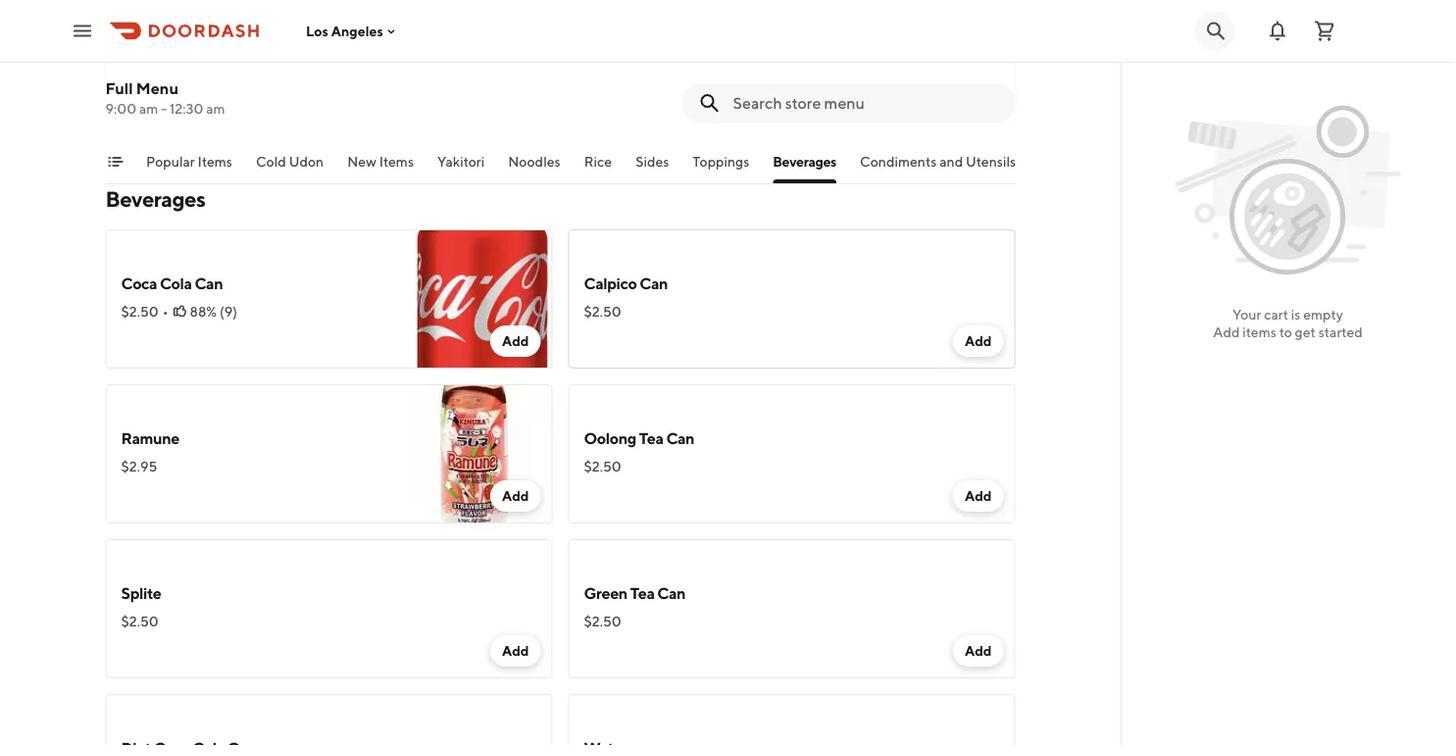 Task type: describe. For each thing, give the bounding box(es) containing it.
9:00
[[105, 101, 136, 117]]

condiments and utensils
[[860, 153, 1015, 170]]

$11.15
[[121, 74, 157, 90]]

popular items
[[146, 153, 232, 170]]

new items button
[[347, 152, 413, 183]]

splite
[[121, 584, 161, 603]]

chicken,
[[245, 50, 301, 67]]

$2.50 for oolong
[[584, 458, 621, 475]]

angeles
[[331, 23, 383, 39]]

get
[[1295, 324, 1316, 340]]

88% (9)
[[190, 303, 237, 320]]

full menu 9:00 am - 12:30 am
[[105, 79, 225, 117]]

coca cola can
[[121, 274, 223, 293]]

add button for green tea can
[[953, 635, 1004, 667]]

2 ground from the left
[[584, 50, 632, 67]]

los
[[306, 23, 328, 39]]

cold udon button
[[255, 152, 323, 183]]

-
[[161, 101, 167, 117]]

cracker,
[[716, 50, 768, 67]]

sides
[[635, 153, 669, 170]]

tea for oolong
[[639, 429, 663, 448]]

noodles
[[508, 153, 560, 170]]

2 am from the left
[[206, 101, 225, 117]]

toppings
[[692, 153, 749, 170]]

Item Search search field
[[733, 92, 1000, 114]]

items for new items
[[379, 153, 413, 170]]

$2.95
[[121, 458, 157, 475]]

condiments and utensils button
[[860, 152, 1015, 183]]

ramune image
[[413, 384, 553, 524]]

add button for splite
[[490, 635, 541, 667]]

calpico can
[[584, 274, 668, 293]]

onion,
[[165, 50, 207, 67]]

started
[[1319, 324, 1363, 340]]

chashu,
[[635, 50, 686, 67]]

condiments
[[860, 153, 936, 170]]

coca cola can image
[[413, 229, 553, 369]]

menu
[[136, 79, 178, 98]]

combo
[[272, 25, 324, 44]]

poached
[[771, 50, 826, 67]]

los angeles button
[[306, 23, 399, 39]]

utensils
[[965, 153, 1015, 170]]

can for green tea can
[[657, 584, 686, 603]]

green
[[584, 584, 627, 603]]

egg
[[829, 50, 854, 67]]

lover's
[[160, 25, 210, 44]]

your cart is empty add items to get started
[[1213, 306, 1363, 340]]

cold udon
[[255, 153, 323, 170]]

full
[[105, 79, 133, 98]]

&
[[153, 50, 162, 67]]

oolong tea can
[[584, 429, 694, 448]]

fire
[[689, 50, 713, 67]]

can right the calpico on the left top of the page
[[640, 274, 668, 293]]



Task type: vqa. For each thing, say whether or not it's contained in the screenshot.
The Pick
no



Task type: locate. For each thing, give the bounding box(es) containing it.
popular
[[146, 153, 194, 170]]

ramune
[[121, 429, 179, 448]]

12:30
[[170, 101, 203, 117]]

empty
[[1303, 306, 1343, 323]]

0 horizontal spatial beverages
[[105, 186, 205, 212]]

$2.50 down the green
[[584, 613, 621, 630]]

(9)
[[220, 303, 237, 320]]

88%
[[190, 303, 217, 320]]

items
[[197, 153, 232, 170], [379, 153, 413, 170]]

cart
[[1264, 306, 1288, 323]]

can right the green
[[657, 584, 686, 603]]

toppings button
[[692, 152, 749, 183]]

items for popular items
[[197, 153, 232, 170]]

beef
[[121, 50, 151, 67]]

your
[[1233, 306, 1261, 323]]

beverages down popular
[[105, 186, 205, 212]]

add button
[[490, 326, 541, 357], [953, 326, 1004, 357], [490, 480, 541, 512], [953, 480, 1004, 512], [490, 635, 541, 667], [953, 635, 1004, 667]]

oolong
[[584, 429, 636, 448]]

$2.50 down splite
[[121, 613, 159, 630]]

open menu image
[[71, 19, 94, 43]]

can
[[195, 274, 223, 293], [640, 274, 668, 293], [666, 429, 694, 448], [657, 584, 686, 603]]

ground down los
[[303, 50, 352, 67]]

items right new in the left of the page
[[379, 153, 413, 170]]

meat lover's topping combo beef & onion, fried chicken, ground chashu $11.15
[[121, 25, 402, 90]]

$2.50 left •
[[121, 303, 159, 320]]

1 ground from the left
[[303, 50, 352, 67]]

1 horizontal spatial beverages
[[772, 153, 836, 170]]

to
[[1279, 324, 1292, 340]]

rice button
[[584, 152, 612, 183]]

am
[[139, 101, 158, 117], [206, 101, 225, 117]]

tea right oolong
[[639, 429, 663, 448]]

calpico
[[584, 274, 637, 293]]

0 items, open order cart image
[[1313, 19, 1337, 43]]

yakitori button
[[437, 152, 484, 183]]

tea right the green
[[630, 584, 655, 603]]

ground
[[303, 50, 352, 67], [584, 50, 632, 67]]

and
[[939, 153, 963, 170]]

popular items button
[[146, 152, 232, 183]]

•
[[162, 303, 168, 320]]

tea for green
[[630, 584, 655, 603]]

beverages right toppings
[[772, 153, 836, 170]]

los angeles
[[306, 23, 383, 39]]

1 am from the left
[[139, 101, 158, 117]]

0 vertical spatial tea
[[639, 429, 663, 448]]

show menu categories image
[[107, 154, 123, 170]]

coca
[[121, 274, 157, 293]]

ground left 'chashu,'
[[584, 50, 632, 67]]

0 horizontal spatial items
[[197, 153, 232, 170]]

am right the 12:30
[[206, 101, 225, 117]]

add button for oolong tea can
[[953, 480, 1004, 512]]

tea
[[639, 429, 663, 448], [630, 584, 655, 603]]

add button for calpico can
[[953, 326, 1004, 357]]

0 horizontal spatial ground
[[303, 50, 352, 67]]

1 vertical spatial tea
[[630, 584, 655, 603]]

udon
[[288, 153, 323, 170]]

0 horizontal spatial am
[[139, 101, 158, 117]]

cola
[[160, 274, 192, 293]]

ground chashu, fire cracker, poached egg
[[584, 50, 854, 67]]

1 horizontal spatial items
[[379, 153, 413, 170]]

1 items from the left
[[197, 153, 232, 170]]

$2.50 •
[[121, 303, 168, 320]]

noodles button
[[508, 152, 560, 183]]

$2.50 down oolong
[[584, 458, 621, 475]]

sides button
[[635, 152, 669, 183]]

1 horizontal spatial ground
[[584, 50, 632, 67]]

meat
[[121, 25, 158, 44]]

$2.50 down the calpico on the left top of the page
[[584, 303, 621, 320]]

items right popular
[[197, 153, 232, 170]]

add
[[1213, 324, 1240, 340], [502, 333, 529, 349], [965, 333, 992, 349], [502, 488, 529, 504], [965, 488, 992, 504], [502, 643, 529, 659], [965, 643, 992, 659]]

can for oolong tea can
[[666, 429, 694, 448]]

0 vertical spatial beverages
[[772, 153, 836, 170]]

2 items from the left
[[379, 153, 413, 170]]

can for coca cola can
[[195, 274, 223, 293]]

yakitori
[[437, 153, 484, 170]]

green tea can
[[584, 584, 686, 603]]

ground inside meat lover's topping combo beef & onion, fried chicken, ground chashu $11.15
[[303, 50, 352, 67]]

beverages
[[772, 153, 836, 170], [105, 186, 205, 212]]

cold
[[255, 153, 286, 170]]

can right oolong
[[666, 429, 694, 448]]

items
[[1243, 324, 1277, 340]]

$2.50
[[121, 303, 159, 320], [584, 303, 621, 320], [584, 458, 621, 475], [121, 613, 159, 630], [584, 613, 621, 630]]

1 horizontal spatial am
[[206, 101, 225, 117]]

add inside your cart is empty add items to get started
[[1213, 324, 1240, 340]]

is
[[1291, 306, 1301, 323]]

1 vertical spatial beverages
[[105, 186, 205, 212]]

$2.50 for green
[[584, 613, 621, 630]]

can up the 88% (9)
[[195, 274, 223, 293]]

notification bell image
[[1266, 19, 1289, 43]]

am left -
[[139, 101, 158, 117]]

topping
[[213, 25, 270, 44]]

fried
[[210, 50, 243, 67]]

rice
[[584, 153, 612, 170]]

chashu
[[354, 50, 402, 67]]

new
[[347, 153, 376, 170]]

new items
[[347, 153, 413, 170]]

$2.50 for calpico
[[584, 303, 621, 320]]



